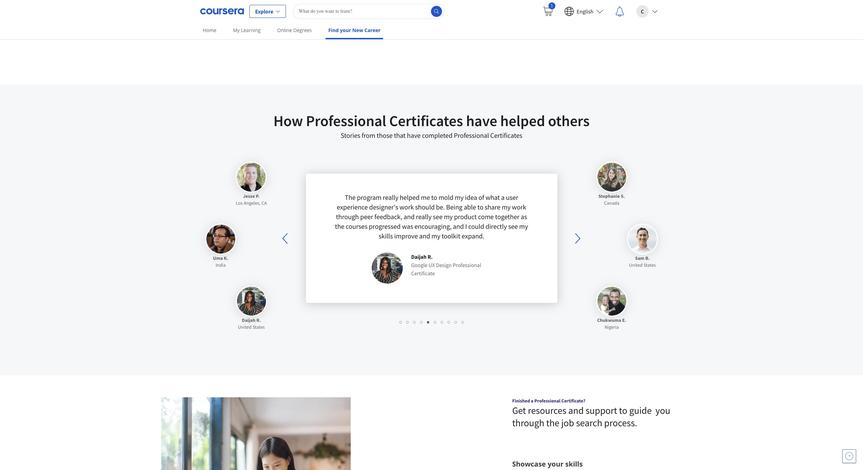 Task type: locate. For each thing, give the bounding box(es) containing it.
c
[[641, 8, 644, 15]]

professional inside daijah r. google ux design professional certificate
[[453, 262, 481, 269]]

get
[[512, 404, 526, 417]]

through
[[336, 212, 359, 221], [512, 417, 544, 429]]

³ most designed to be completed in 6 months, with 10 hours or less of work per week
[[336, 31, 527, 38]]

through inside finished a professional certificate? get resources and support to guide  you through the job search process.
[[512, 417, 544, 429]]

united inside "sam b. united states"
[[629, 262, 643, 268]]

1 horizontal spatial helped
[[500, 111, 545, 130]]

0 horizontal spatial states
[[252, 324, 265, 330]]

1 vertical spatial skills
[[565, 459, 583, 469]]

r. for ux
[[428, 253, 433, 260]]

0 vertical spatial your
[[340, 27, 351, 33]]

0 horizontal spatial daijah
[[242, 317, 255, 323]]

the inside finished a professional certificate? get resources and support to guide  you through the job search process.
[[546, 417, 559, 429]]

the left job
[[546, 417, 559, 429]]

daijah for united
[[242, 317, 255, 323]]

of right idea
[[479, 193, 484, 202]]

work
[[494, 31, 505, 38], [400, 203, 414, 211], [512, 203, 526, 211]]

helped
[[500, 111, 545, 130], [400, 193, 420, 202]]

english button
[[559, 0, 609, 22]]

really
[[383, 193, 398, 202], [416, 212, 432, 221]]

1 horizontal spatial a
[[531, 398, 534, 404]]

1 link
[[537, 0, 559, 22]]

states inside daijah r. united states
[[252, 324, 265, 330]]

a inside finished a professional certificate? get resources and support to guide  you through the job search process.
[[531, 398, 534, 404]]

0 vertical spatial united
[[629, 262, 643, 268]]

through down the experience
[[336, 212, 359, 221]]

how
[[273, 111, 303, 130]]

2 horizontal spatial work
[[512, 203, 526, 211]]

the left courses
[[335, 222, 344, 231]]

0 horizontal spatial have
[[407, 131, 421, 140]]

0 vertical spatial helped
[[500, 111, 545, 130]]

r. inside daijah r. google ux design professional certificate
[[428, 253, 433, 260]]

should
[[415, 203, 435, 211]]

go to previous slide image
[[278, 230, 293, 247], [282, 233, 287, 244]]

³
[[336, 31, 338, 38]]

new
[[352, 27, 363, 33]]

to right "support" at the bottom right of page
[[619, 404, 627, 417]]

chukwuma e. nigeria
[[597, 317, 626, 330]]

1 horizontal spatial your
[[548, 459, 564, 469]]

0 horizontal spatial a
[[501, 193, 505, 202]]

india
[[216, 262, 226, 268]]

others
[[548, 111, 590, 130]]

in
[[411, 31, 415, 38]]

daijah r. united states
[[238, 317, 265, 330]]

0 horizontal spatial completed
[[386, 31, 410, 38]]

1 vertical spatial your
[[548, 459, 564, 469]]

help center image
[[845, 452, 854, 460]]

and left i
[[453, 222, 464, 231]]

1 horizontal spatial through
[[512, 417, 544, 429]]

1 horizontal spatial united
[[629, 262, 643, 268]]

a
[[501, 193, 505, 202], [531, 398, 534, 404]]

finished
[[512, 398, 530, 404]]

daijah
[[411, 253, 427, 260], [242, 317, 255, 323]]

0 horizontal spatial skills
[[379, 232, 393, 240]]

daijah inside daijah r. google ux design professional certificate
[[411, 253, 427, 260]]

1 horizontal spatial states
[[644, 262, 656, 268]]

stephanie
[[599, 193, 620, 199]]

and down the encouraging,
[[419, 232, 430, 240]]

0 vertical spatial really
[[383, 193, 398, 202]]

1 vertical spatial states
[[252, 324, 265, 330]]

0 horizontal spatial united
[[238, 324, 252, 330]]

0 horizontal spatial helped
[[400, 193, 420, 202]]

states inside "sam b. united states"
[[644, 262, 656, 268]]

los
[[236, 200, 243, 206]]

see down be.
[[433, 212, 443, 221]]

0 vertical spatial states
[[644, 262, 656, 268]]

0 vertical spatial the
[[335, 222, 344, 231]]

daijah inside daijah r. united states
[[242, 317, 255, 323]]

home
[[203, 27, 216, 33]]

my
[[455, 193, 464, 202], [502, 203, 511, 211], [444, 212, 453, 221], [519, 222, 528, 231], [432, 232, 440, 240]]

the inside the program really helped me to mold my idea of what a user experience designer's work should be. being able to share my work through peer feedback, and really see my product come together as the courses progressed was encouraging, and i could directly see my skills improve and my toolkit expand.
[[335, 222, 344, 231]]

work up as
[[512, 203, 526, 211]]

your
[[340, 27, 351, 33], [548, 459, 564, 469]]

1 horizontal spatial the
[[546, 417, 559, 429]]

1 vertical spatial the
[[546, 417, 559, 429]]

your right showcase
[[548, 459, 564, 469]]

through down finished
[[512, 417, 544, 429]]

your right ³
[[340, 27, 351, 33]]

1 vertical spatial of
[[479, 193, 484, 202]]

really up designer's
[[383, 193, 398, 202]]

professional
[[306, 111, 386, 130], [454, 131, 489, 140], [453, 262, 481, 269], [534, 398, 561, 404]]

0 vertical spatial r.
[[428, 253, 433, 260]]

career
[[364, 27, 381, 33]]

states
[[644, 262, 656, 268], [252, 324, 265, 330]]

10
[[451, 31, 457, 38]]

1 horizontal spatial daijah
[[411, 253, 427, 260]]

feedback,
[[375, 212, 402, 221]]

0 vertical spatial of
[[488, 31, 493, 38]]

uma
[[213, 255, 223, 261]]

peer
[[360, 212, 373, 221]]

1 vertical spatial completed
[[422, 131, 453, 140]]

0 horizontal spatial of
[[479, 193, 484, 202]]

daijah r. image
[[372, 253, 403, 284]]

per
[[507, 31, 514, 38]]

toolkit
[[442, 232, 460, 240]]

jesse
[[243, 193, 255, 199]]

and up was
[[404, 212, 415, 221]]

english
[[577, 8, 594, 15]]

1 horizontal spatial have
[[466, 111, 497, 130]]

certificate?
[[561, 398, 585, 404]]

0 horizontal spatial r.
[[256, 317, 261, 323]]

1 vertical spatial see
[[508, 222, 518, 231]]

1 horizontal spatial completed
[[422, 131, 453, 140]]

daijah r. google ux design professional certificate
[[411, 253, 481, 277]]

experience
[[337, 203, 368, 211]]

of right less
[[488, 31, 493, 38]]

finished a professional certificate? get resources and support to guide  you through the job search process.
[[512, 398, 670, 429]]

0 vertical spatial through
[[336, 212, 359, 221]]

through inside the program really helped me to mold my idea of what a user experience designer's work should be. being able to share my work through peer feedback, and really see my product come together as the courses progressed was encouraging, and i could directly see my skills improve and my toolkit expand.
[[336, 212, 359, 221]]

a left user
[[501, 193, 505, 202]]

united for sam
[[629, 262, 643, 268]]

see
[[433, 212, 443, 221], [508, 222, 518, 231]]

helped inside how professional certificates have helped others stories from those that have completed professional certificates
[[500, 111, 545, 130]]

really down should
[[416, 212, 432, 221]]

ca
[[261, 200, 267, 206]]

come
[[478, 212, 494, 221]]

1 vertical spatial r.
[[256, 317, 261, 323]]

1 horizontal spatial really
[[416, 212, 432, 221]]

0 horizontal spatial work
[[400, 203, 414, 211]]

e.
[[622, 317, 626, 323]]

share
[[485, 203, 500, 211]]

1 horizontal spatial certificates
[[490, 131, 522, 140]]

None search field
[[293, 4, 445, 19]]

as
[[521, 212, 527, 221]]

to left be
[[373, 31, 378, 38]]

0 vertical spatial certificates
[[389, 111, 463, 130]]

work for per
[[494, 31, 505, 38]]

r. for states
[[256, 317, 261, 323]]

work left the per
[[494, 31, 505, 38]]

0 vertical spatial skills
[[379, 232, 393, 240]]

all
[[453, 16, 458, 23]]

and inside finished a professional certificate? get resources and support to guide  you through the job search process.
[[568, 404, 584, 417]]

0 horizontal spatial your
[[340, 27, 351, 33]]

0 vertical spatial a
[[501, 193, 505, 202]]

slides element
[[294, 318, 569, 325]]

united inside daijah r. united states
[[238, 324, 252, 330]]

uma k. india
[[213, 255, 228, 268]]

helped inside the program really helped me to mold my idea of what a user experience designer's work should be. being able to share my work through peer feedback, and really see my product come together as the courses progressed was encouraging, and i could directly see my skills improve and my toolkit expand.
[[400, 193, 420, 202]]

less
[[479, 31, 487, 38]]

1 vertical spatial really
[[416, 212, 432, 221]]

explore
[[255, 8, 273, 15]]

1 vertical spatial through
[[512, 417, 544, 429]]

be.
[[436, 203, 445, 211]]

see down together
[[508, 222, 518, 231]]

improve
[[394, 232, 418, 240]]

1 vertical spatial certificates
[[490, 131, 522, 140]]

being
[[446, 203, 463, 211]]

0 vertical spatial see
[[433, 212, 443, 221]]

0 horizontal spatial through
[[336, 212, 359, 221]]

able
[[464, 203, 476, 211]]

1 vertical spatial helped
[[400, 193, 420, 202]]

0 vertical spatial daijah
[[411, 253, 427, 260]]

of
[[488, 31, 493, 38], [479, 193, 484, 202]]

work left should
[[400, 203, 414, 211]]

1 vertical spatial daijah
[[242, 317, 255, 323]]

and down certificate?
[[568, 404, 584, 417]]

0 vertical spatial have
[[466, 111, 497, 130]]

1 vertical spatial have
[[407, 131, 421, 140]]

r. inside daijah r. united states
[[256, 317, 261, 323]]

1 vertical spatial a
[[531, 398, 534, 404]]

process.
[[604, 417, 637, 429]]

0 vertical spatial completed
[[386, 31, 410, 38]]

1 horizontal spatial work
[[494, 31, 505, 38]]

hours
[[458, 31, 471, 38]]

my up being
[[455, 193, 464, 202]]

1 vertical spatial united
[[238, 324, 252, 330]]

1 horizontal spatial r.
[[428, 253, 433, 260]]

0 horizontal spatial the
[[335, 222, 344, 231]]

a right finished
[[531, 398, 534, 404]]

online
[[277, 27, 292, 33]]



Task type: describe. For each thing, give the bounding box(es) containing it.
c button
[[631, 0, 663, 22]]

find your new career
[[328, 27, 381, 33]]

my down the encouraging,
[[432, 232, 440, 240]]

together
[[495, 212, 519, 221]]

my
[[233, 27, 240, 33]]

0 horizontal spatial really
[[383, 193, 398, 202]]

my down as
[[519, 222, 528, 231]]

search
[[576, 417, 602, 429]]

coursera image
[[200, 6, 244, 17]]

my up together
[[502, 203, 511, 211]]

the program really helped me to mold my idea of what a user experience designer's work should be. being able to share my work through peer feedback, and really see my product come together as the courses progressed was encouraging, and i could directly see my skills improve and my toolkit expand.
[[335, 193, 528, 240]]

daijah for google
[[411, 253, 427, 260]]

completed inside how professional certificates have helped others stories from those that have completed professional certificates
[[422, 131, 453, 140]]

idea
[[465, 193, 477, 202]]

home link
[[200, 22, 219, 38]]

find
[[328, 27, 339, 33]]

my learning link
[[230, 22, 263, 38]]

explore button
[[249, 5, 286, 18]]

stories
[[341, 131, 360, 140]]

jesse p. los angeles, ca
[[236, 193, 267, 206]]

time
[[459, 16, 469, 23]]

to inside finished a professional certificate? get resources and support to guide  you through the job search process.
[[619, 404, 627, 417]]

with
[[440, 31, 450, 38]]

p.
[[256, 193, 260, 199]]

support
[[586, 404, 617, 417]]

my down being
[[444, 212, 453, 221]]

week
[[515, 31, 527, 38]]

i
[[465, 222, 467, 231]]

resources
[[528, 404, 566, 417]]

What do you want to learn? text field
[[293, 4, 445, 19]]

encouraging,
[[415, 222, 452, 231]]

courses
[[346, 222, 368, 231]]

your for find
[[340, 27, 351, 33]]

0 horizontal spatial certificates
[[389, 111, 463, 130]]

was
[[402, 222, 413, 231]]

designed
[[351, 31, 372, 38]]

you
[[656, 404, 670, 417]]

months,
[[421, 31, 439, 38]]

united for daijah
[[238, 324, 252, 330]]

shopping cart: 1 item element
[[542, 2, 555, 17]]

ux
[[429, 262, 435, 269]]

be
[[379, 31, 385, 38]]

b.
[[645, 255, 650, 261]]

that
[[394, 131, 406, 140]]

online degrees
[[277, 27, 312, 33]]

angeles,
[[244, 200, 261, 206]]

online degrees link
[[274, 22, 315, 38]]

states for daijah r.
[[252, 324, 265, 330]]

go to next slide image
[[570, 230, 586, 247]]

certificate
[[411, 270, 435, 277]]

1 horizontal spatial skills
[[565, 459, 583, 469]]

1
[[551, 2, 553, 9]]

job
[[561, 417, 574, 429]]

mold
[[439, 193, 454, 202]]

data,
[[440, 16, 451, 23]]

skills inside the program really helped me to mold my idea of what a user experience designer's work should be. being able to share my work through peer feedback, and really see my product come together as the courses progressed was encouraging, and i could directly see my skills improve and my toolkit expand.
[[379, 232, 393, 240]]

6
[[417, 31, 419, 38]]

the
[[345, 193, 356, 202]]

canada
[[604, 200, 619, 206]]

0 horizontal spatial see
[[433, 212, 443, 221]]

stephanie s. canada
[[599, 193, 625, 206]]

²
[[394, 16, 396, 23]]

product
[[454, 212, 477, 221]]

to right able at top right
[[478, 203, 483, 211]]

work for should
[[400, 203, 414, 211]]

degrees
[[293, 27, 312, 33]]

coursera
[[397, 16, 418, 23]]

could
[[468, 222, 484, 231]]

or
[[472, 31, 477, 38]]

most
[[339, 31, 350, 38]]

of inside the program really helped me to mold my idea of what a user experience designer's work should be. being able to share my work through peer feedback, and really see my product come together as the courses progressed was encouraging, and i could directly see my skills improve and my toolkit expand.
[[479, 193, 484, 202]]

directly
[[486, 222, 507, 231]]

program
[[357, 193, 382, 202]]

expand.
[[462, 232, 484, 240]]

user
[[506, 193, 518, 202]]

professional inside finished a professional certificate? get resources and support to guide  you through the job search process.
[[534, 398, 561, 404]]

k.
[[224, 255, 228, 261]]

1 horizontal spatial see
[[508, 222, 518, 231]]

find your new career link
[[326, 22, 383, 39]]

s.
[[621, 193, 625, 199]]

google
[[411, 262, 428, 269]]

designer's
[[369, 203, 398, 211]]

how professional certificates have helped others stories from those that have completed professional certificates
[[273, 111, 590, 140]]

states for sam b.
[[644, 262, 656, 268]]

sam
[[635, 255, 644, 261]]

nigeria
[[605, 324, 619, 330]]

1 horizontal spatial of
[[488, 31, 493, 38]]

your for showcase
[[548, 459, 564, 469]]

to right me
[[431, 193, 437, 202]]

sam b. united states
[[629, 255, 656, 268]]

my learning
[[233, 27, 261, 33]]

me
[[421, 193, 430, 202]]

showcase
[[512, 459, 546, 469]]

chukwuma
[[597, 317, 621, 323]]

platform
[[419, 16, 438, 23]]

design
[[436, 262, 452, 269]]

showcase your skills
[[512, 459, 583, 469]]

a inside the program really helped me to mold my idea of what a user experience designer's work should be. being able to share my work through peer feedback, and really see my product come together as the courses progressed was encouraging, and i could directly see my skills improve and my toolkit expand.
[[501, 193, 505, 202]]



Task type: vqa. For each thing, say whether or not it's contained in the screenshot.


